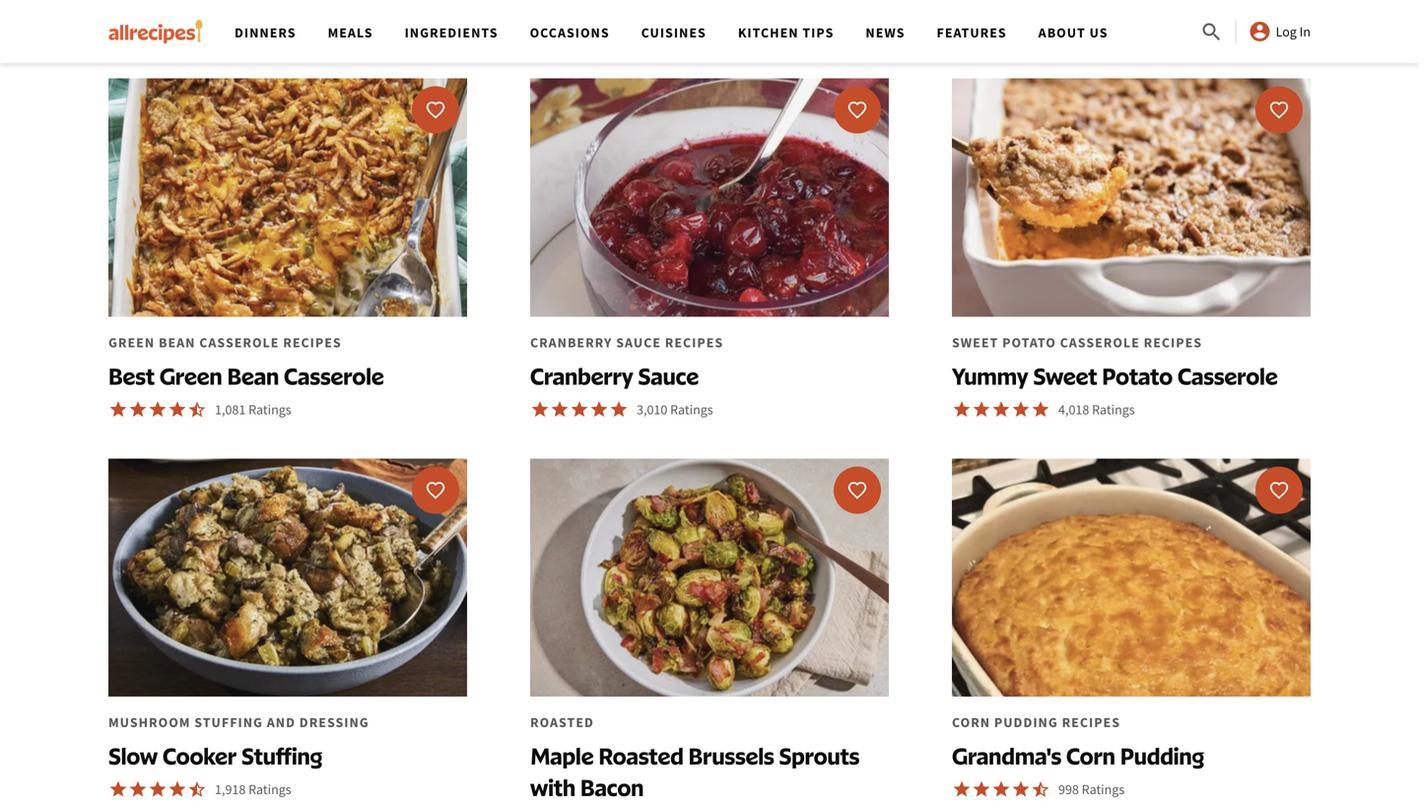 Task type: locate. For each thing, give the bounding box(es) containing it.
ingredients link
[[405, 24, 498, 41]]

account image
[[1249, 20, 1272, 43]]

sweet
[[1034, 362, 1098, 390]]

roasted
[[599, 742, 684, 771]]

save recipe image for best green bean casserole
[[426, 100, 446, 120]]

kitchen
[[738, 24, 799, 41]]

navigation containing dinners
[[219, 0, 1200, 63]]

brussels
[[689, 742, 775, 771]]

ratings
[[249, 401, 292, 418], [671, 401, 713, 418], [1093, 401, 1135, 418], [249, 781, 292, 799], [1082, 781, 1125, 799]]

navigation
[[219, 0, 1200, 63]]

ratings right 3,010
[[671, 401, 713, 418]]

casserole right bean
[[284, 362, 384, 390]]

news link
[[866, 24, 906, 41]]

1,081 ratings
[[215, 401, 292, 418]]

3,010 ratings
[[637, 401, 713, 418]]

1 vertical spatial star half image
[[187, 780, 207, 800]]

with
[[530, 773, 576, 802]]

fresh cranberry sauce in a glass bowl with a spoon for serving image
[[530, 79, 889, 317]]

2 star half image from the top
[[187, 780, 207, 800]]

scene-stealing sides link
[[108, 4, 1311, 47]]

0 horizontal spatial casserole
[[284, 362, 384, 390]]

stealing
[[641, 4, 765, 46]]

an overhead view looking into a bowl of bacon maple roasted brussels sprouts. image
[[530, 459, 889, 697]]

about
[[1039, 24, 1086, 41]]

sides
[[772, 4, 854, 46]]

1,918 ratings
[[215, 781, 292, 799]]

save recipe image
[[426, 100, 446, 120], [848, 100, 868, 120], [1270, 100, 1290, 120], [426, 480, 446, 500], [1270, 480, 1290, 500]]

star half image
[[187, 400, 207, 419], [187, 780, 207, 800]]

pudding
[[1121, 742, 1205, 771]]

2 casserole from the left
[[1178, 362, 1278, 390]]

save recipe image for cranberry sauce
[[848, 100, 868, 120]]

casserole right potato
[[1178, 362, 1278, 390]]

scene-
[[535, 4, 641, 46]]

dinners
[[235, 24, 296, 41]]

save recipe image for yummy sweet potato casserole
[[1270, 100, 1290, 120]]

a close up view of a spoonful of sweet potato casserole, topped with pecans and brown sugar, being lifted from a white baking dish. image
[[952, 79, 1311, 317]]

ratings for sauce
[[671, 401, 713, 418]]

sprouts
[[779, 742, 860, 771]]

sauce
[[638, 362, 699, 390]]

star half image left 1,081
[[187, 400, 207, 419]]

corn
[[1067, 742, 1116, 771]]

casserole
[[284, 362, 384, 390], [1178, 362, 1278, 390]]

cranberry sauce
[[530, 362, 699, 390]]

1 horizontal spatial casserole
[[1178, 362, 1278, 390]]

ratings down bean
[[249, 401, 292, 418]]

star image
[[128, 400, 148, 419], [148, 400, 168, 419], [168, 400, 187, 419], [530, 400, 550, 419], [550, 400, 570, 419], [570, 400, 590, 419], [590, 400, 609, 419], [609, 400, 629, 419], [972, 400, 992, 419], [1012, 400, 1031, 419], [1031, 400, 1051, 419], [108, 780, 128, 800], [148, 780, 168, 800], [168, 780, 187, 800], [952, 780, 972, 800], [992, 780, 1012, 800]]

0 vertical spatial star half image
[[187, 400, 207, 419]]

yummy
[[952, 362, 1029, 390]]

cooker
[[163, 742, 237, 771]]

ratings down yummy sweet potato casserole
[[1093, 401, 1135, 418]]

stuffing
[[242, 742, 323, 771]]

1,918
[[215, 781, 246, 799]]

ratings right 998
[[1082, 781, 1125, 799]]

casserole for yummy sweet potato casserole
[[1178, 362, 1278, 390]]

star half image left 1,918 in the bottom left of the page
[[187, 780, 207, 800]]

bacon
[[581, 773, 644, 802]]

save recipe image
[[848, 480, 868, 500]]

bean
[[227, 362, 279, 390]]

1 star half image from the top
[[187, 400, 207, 419]]

star half image for green
[[187, 400, 207, 419]]

star half image
[[1031, 780, 1051, 800]]

best green bean casserole
[[108, 362, 384, 390]]

star image
[[108, 400, 128, 419], [952, 400, 972, 419], [992, 400, 1012, 419], [128, 780, 148, 800], [972, 780, 992, 800], [1012, 780, 1031, 800]]

1 casserole from the left
[[284, 362, 384, 390]]

casserole for best green bean casserole
[[284, 362, 384, 390]]

ratings down stuffing
[[249, 781, 292, 799]]

slow cooker stuffing
[[108, 742, 323, 771]]

maple roasted brussels sprouts with bacon link
[[530, 459, 889, 804]]

maple roasted brussels sprouts with bacon
[[530, 742, 860, 802]]

grandma's
[[952, 742, 1062, 771]]



Task type: describe. For each thing, give the bounding box(es) containing it.
meals link
[[328, 24, 373, 41]]

star half image for cooker
[[187, 780, 207, 800]]

cuisines link
[[642, 24, 707, 41]]

kitchen tips
[[738, 24, 834, 41]]

meals
[[328, 24, 373, 41]]

tips
[[803, 24, 834, 41]]

log in
[[1276, 23, 1311, 40]]

news
[[866, 24, 906, 41]]

a high angle view looking into a green casserole dish of green bean casserole with a scoop taken out. image
[[108, 79, 467, 317]]

dinners link
[[235, 24, 296, 41]]

cuisines
[[642, 24, 707, 41]]

a white ceramic casserole dish of baked corn casserole with appealingly brown crusted edges image
[[952, 459, 1311, 697]]

save recipe image for slow cooker stuffing
[[426, 480, 446, 500]]

log in link
[[1249, 20, 1311, 43]]

features link
[[937, 24, 1007, 41]]

grandma's corn pudding
[[952, 742, 1205, 771]]

us
[[1090, 24, 1109, 41]]

about us link
[[1039, 24, 1109, 41]]

arrow_right image
[[862, 15, 885, 39]]

slow
[[108, 742, 158, 771]]

ratings for sweet
[[1093, 401, 1135, 418]]

998 ratings
[[1059, 781, 1125, 799]]

4,018
[[1059, 401, 1090, 418]]

yummy sweet potato casserole
[[952, 362, 1278, 390]]

a close up view on a bowl of slow-cooker stuffing with the slow cooker in the background image
[[108, 459, 467, 697]]

search image
[[1200, 20, 1224, 44]]

ratings for corn
[[1082, 781, 1125, 799]]

log
[[1276, 23, 1297, 40]]

maple
[[530, 742, 594, 771]]

4,018 ratings
[[1059, 401, 1135, 418]]

1,081
[[215, 401, 246, 418]]

occasions
[[530, 24, 610, 41]]

ingredients
[[405, 24, 498, 41]]

features
[[937, 24, 1007, 41]]

potato
[[1103, 362, 1173, 390]]

green
[[160, 362, 222, 390]]

ratings for cooker
[[249, 781, 292, 799]]

about us
[[1039, 24, 1109, 41]]

best
[[108, 362, 155, 390]]

occasions link
[[530, 24, 610, 41]]

home image
[[108, 20, 203, 43]]

ratings for green
[[249, 401, 292, 418]]

in
[[1300, 23, 1311, 40]]

3,010
[[637, 401, 668, 418]]

save recipe image for grandma's corn pudding
[[1270, 480, 1290, 500]]

998
[[1059, 781, 1079, 799]]

kitchen tips link
[[738, 24, 834, 41]]

cranberry
[[530, 362, 634, 390]]

scene-stealing sides
[[535, 4, 854, 46]]



Task type: vqa. For each thing, say whether or not it's contained in the screenshot.
Maple
yes



